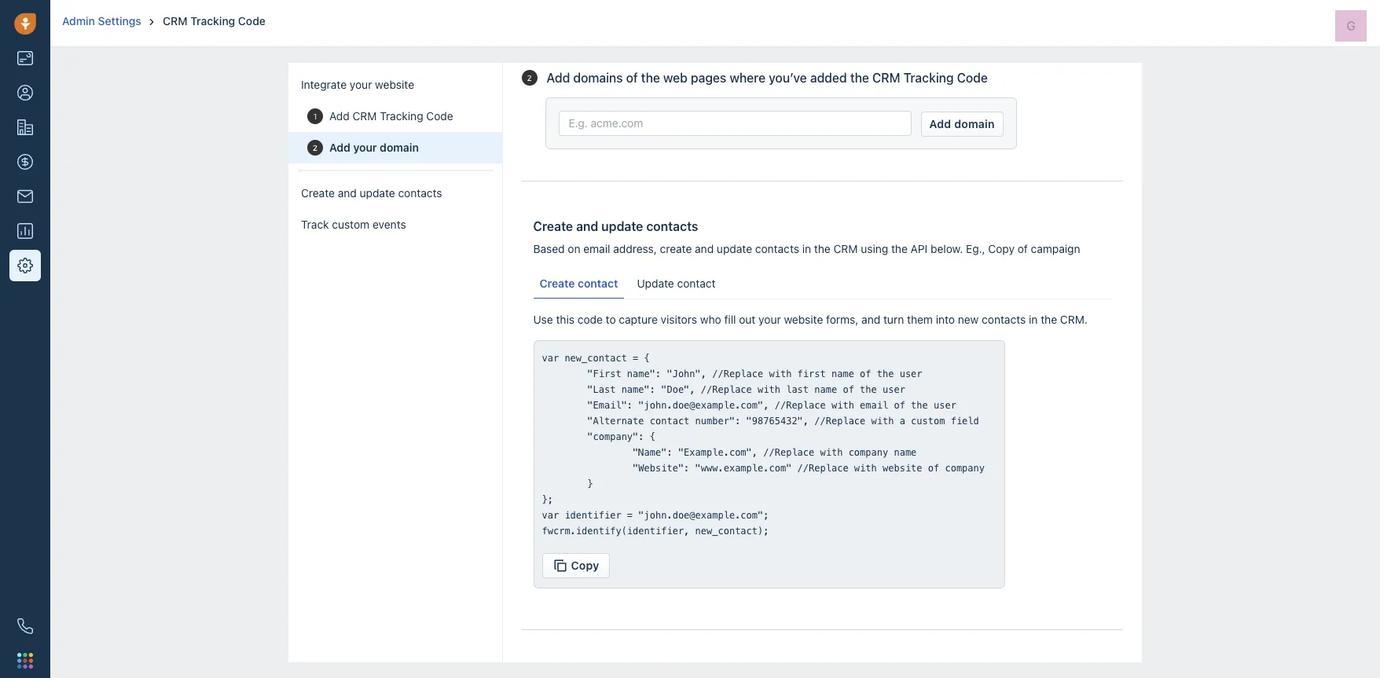 Task type: locate. For each thing, give the bounding box(es) containing it.
1 vertical spatial track custom events
[[536, 664, 659, 678]]

0 vertical spatial in
[[803, 242, 811, 256]]

settings
[[98, 14, 141, 28]]

domain
[[955, 117, 995, 131], [380, 141, 419, 154]]

add inside button
[[930, 117, 952, 131]]

contact up who at top
[[677, 277, 716, 290]]

website up add crm tracking code
[[375, 78, 414, 91]]

add domain
[[930, 117, 995, 131]]

freshworks switcher image
[[17, 653, 33, 669]]

update right create
[[717, 242, 752, 256]]

create and update contacts up email
[[533, 219, 699, 233]]

contact
[[578, 277, 618, 290], [677, 277, 716, 290]]

1 vertical spatial your
[[353, 141, 377, 154]]

1 horizontal spatial domain
[[955, 117, 995, 131]]

crm right "added"
[[873, 71, 901, 85]]

in
[[803, 242, 811, 256], [1029, 313, 1038, 326]]

and
[[338, 186, 357, 200], [576, 219, 599, 233], [695, 242, 714, 256], [862, 313, 881, 326]]

create for based on email address, create and update contacts in the crm using the api below. eg., copy of campaign
[[533, 219, 573, 233]]

None text field
[[542, 351, 996, 539]]

0 horizontal spatial 2
[[313, 143, 318, 153]]

update down the add your domain
[[360, 186, 395, 200]]

1 vertical spatial copy
[[571, 559, 599, 572]]

E.g. acme.com text field
[[559, 111, 912, 136]]

you've
[[769, 71, 807, 85]]

create down the add your domain
[[301, 186, 335, 200]]

track custom events
[[301, 218, 406, 231], [536, 664, 659, 678]]

tracking
[[190, 14, 235, 28], [904, 71, 954, 85], [380, 109, 423, 123]]

track
[[301, 218, 329, 231], [536, 664, 569, 678]]

your for integrate
[[350, 78, 372, 91]]

based
[[533, 242, 565, 256]]

2 horizontal spatial tracking
[[904, 71, 954, 85]]

2 vertical spatial create
[[540, 277, 575, 290]]

website
[[375, 78, 414, 91], [784, 313, 823, 326]]

2 down 1
[[313, 143, 318, 153]]

custom
[[332, 218, 370, 231], [572, 664, 616, 678]]

1 contact from the left
[[578, 277, 618, 290]]

contact for create contact
[[578, 277, 618, 290]]

the right "added"
[[850, 71, 869, 85]]

update up address, on the left
[[602, 219, 643, 233]]

update
[[360, 186, 395, 200], [602, 219, 643, 233], [717, 242, 752, 256]]

1 horizontal spatial code
[[426, 109, 453, 123]]

2 left the domains
[[527, 73, 532, 83]]

add crm tracking code
[[329, 109, 453, 123]]

events
[[373, 218, 406, 231], [619, 664, 659, 678]]

1 horizontal spatial update
[[602, 219, 643, 233]]

your
[[350, 78, 372, 91], [353, 141, 377, 154], [759, 313, 781, 326]]

0 vertical spatial website
[[375, 78, 414, 91]]

1 vertical spatial custom
[[572, 664, 616, 678]]

contacts
[[398, 186, 442, 200], [646, 219, 699, 233], [755, 242, 800, 256], [982, 313, 1026, 326]]

2 horizontal spatial code
[[957, 71, 988, 85]]

0 vertical spatial 2
[[527, 73, 532, 83]]

copy
[[989, 242, 1015, 256], [571, 559, 599, 572]]

1 horizontal spatial custom
[[572, 664, 616, 678]]

crm
[[163, 14, 188, 28], [873, 71, 901, 85], [353, 109, 377, 123], [834, 242, 858, 256]]

use
[[533, 313, 553, 326]]

0 vertical spatial copy
[[989, 242, 1015, 256]]

your down add crm tracking code
[[353, 141, 377, 154]]

your right out
[[759, 313, 781, 326]]

1 vertical spatial domain
[[380, 141, 419, 154]]

0 horizontal spatial track
[[301, 218, 329, 231]]

create up based
[[533, 219, 573, 233]]

pages
[[691, 71, 727, 85]]

using
[[861, 242, 889, 256]]

crm down integrate your website
[[353, 109, 377, 123]]

in left crm.
[[1029, 313, 1038, 326]]

0 vertical spatial create and update contacts
[[301, 186, 442, 200]]

2 vertical spatial tracking
[[380, 109, 423, 123]]

1 horizontal spatial in
[[1029, 313, 1038, 326]]

use this code to capture visitors who fill out your website forms, and turn them into new contacts in the crm.
[[533, 313, 1088, 326]]

the left api
[[892, 242, 908, 256]]

1 vertical spatial tracking
[[904, 71, 954, 85]]

add
[[547, 71, 570, 85], [329, 109, 350, 123], [930, 117, 952, 131], [329, 141, 351, 154]]

code
[[238, 14, 266, 28], [957, 71, 988, 85], [426, 109, 453, 123]]

0 horizontal spatial of
[[626, 71, 638, 85]]

1 vertical spatial code
[[957, 71, 988, 85]]

create
[[301, 186, 335, 200], [533, 219, 573, 233], [540, 277, 575, 290]]

0 vertical spatial custom
[[332, 218, 370, 231]]

create and update contacts
[[301, 186, 442, 200], [533, 219, 699, 233]]

1 horizontal spatial events
[[619, 664, 659, 678]]

add for add your domain
[[329, 141, 351, 154]]

them
[[907, 313, 933, 326]]

1 vertical spatial track
[[536, 664, 569, 678]]

1 vertical spatial website
[[784, 313, 823, 326]]

1 horizontal spatial copy
[[989, 242, 1015, 256]]

0 vertical spatial update
[[360, 186, 395, 200]]

1 vertical spatial of
[[1018, 242, 1028, 256]]

0 vertical spatial track custom events
[[301, 218, 406, 231]]

1 horizontal spatial contact
[[677, 277, 716, 290]]

2 vertical spatial your
[[759, 313, 781, 326]]

create
[[660, 242, 692, 256]]

contact down email
[[578, 277, 618, 290]]

2
[[527, 73, 532, 83], [313, 143, 318, 153]]

the
[[641, 71, 660, 85], [850, 71, 869, 85], [814, 242, 831, 256], [892, 242, 908, 256], [1041, 313, 1058, 326]]

website left forms,
[[784, 313, 823, 326]]

below.
[[931, 242, 963, 256]]

0 horizontal spatial code
[[238, 14, 266, 28]]

1 vertical spatial create and update contacts
[[533, 219, 699, 233]]

of right the domains
[[626, 71, 638, 85]]

0 vertical spatial your
[[350, 78, 372, 91]]

new
[[958, 313, 979, 326]]

0 vertical spatial create
[[301, 186, 335, 200]]

2 contact from the left
[[677, 277, 716, 290]]

phone image
[[17, 619, 33, 634]]

api
[[911, 242, 928, 256]]

your right integrate
[[350, 78, 372, 91]]

in left using on the top right of page
[[803, 242, 811, 256]]

0 horizontal spatial website
[[375, 78, 414, 91]]

1 vertical spatial 2
[[313, 143, 318, 153]]

0 horizontal spatial contact
[[578, 277, 618, 290]]

crm tracking code
[[163, 14, 266, 28]]

1 vertical spatial create
[[533, 219, 573, 233]]

contact for update contact
[[677, 277, 716, 290]]

to
[[606, 313, 616, 326]]

integrate your website
[[301, 78, 414, 91]]

contacts up create
[[646, 219, 699, 233]]

1 horizontal spatial create and update contacts
[[533, 219, 699, 233]]

2 vertical spatial update
[[717, 242, 752, 256]]

create and update contacts down the add your domain
[[301, 186, 442, 200]]

1 horizontal spatial track
[[536, 664, 569, 678]]

0 vertical spatial domain
[[955, 117, 995, 131]]

1 horizontal spatial website
[[784, 313, 823, 326]]

add domains of the web pages where you've added the crm tracking code
[[547, 71, 988, 85]]

where
[[730, 71, 766, 85]]

crm right settings
[[163, 14, 188, 28]]

0 horizontal spatial tracking
[[190, 14, 235, 28]]

2 horizontal spatial update
[[717, 242, 752, 256]]

update contact
[[637, 277, 716, 290]]

admin settings link
[[62, 14, 144, 28]]

based on email address, create and update contacts in the crm using the api below. eg., copy of campaign
[[533, 242, 1081, 256]]

0 vertical spatial tracking
[[190, 14, 235, 28]]

of
[[626, 71, 638, 85], [1018, 242, 1028, 256]]

create down based
[[540, 277, 575, 290]]

1 horizontal spatial 2
[[527, 73, 532, 83]]

your for add
[[353, 141, 377, 154]]

0 horizontal spatial create and update contacts
[[301, 186, 442, 200]]

0 horizontal spatial copy
[[571, 559, 599, 572]]

this
[[556, 313, 575, 326]]

1 horizontal spatial of
[[1018, 242, 1028, 256]]

0 horizontal spatial events
[[373, 218, 406, 231]]

of left campaign
[[1018, 242, 1028, 256]]



Task type: vqa. For each thing, say whether or not it's contained in the screenshot.
2-
no



Task type: describe. For each thing, give the bounding box(es) containing it.
turn
[[884, 313, 904, 326]]

2 vertical spatial code
[[426, 109, 453, 123]]

contacts up out
[[755, 242, 800, 256]]

integrate
[[301, 78, 347, 91]]

0 vertical spatial track
[[301, 218, 329, 231]]

0 horizontal spatial update
[[360, 186, 395, 200]]

visitors
[[661, 313, 697, 326]]

and left turn at right
[[862, 313, 881, 326]]

into
[[936, 313, 955, 326]]

0 vertical spatial events
[[373, 218, 406, 231]]

1 vertical spatial events
[[619, 664, 659, 678]]

campaign
[[1031, 242, 1081, 256]]

and down the add your domain
[[338, 186, 357, 200]]

0 horizontal spatial track custom events
[[301, 218, 406, 231]]

and up email
[[576, 219, 599, 233]]

create for update contact
[[540, 277, 575, 290]]

and right create
[[695, 242, 714, 256]]

address,
[[613, 242, 657, 256]]

who
[[700, 313, 722, 326]]

copy button
[[542, 553, 610, 579]]

1 horizontal spatial track custom events
[[536, 664, 659, 678]]

on
[[568, 242, 581, 256]]

1
[[313, 112, 317, 121]]

capture
[[619, 313, 658, 326]]

add for add crm tracking code
[[329, 109, 350, 123]]

0 vertical spatial code
[[238, 14, 266, 28]]

domains
[[573, 71, 623, 85]]

1 vertical spatial update
[[602, 219, 643, 233]]

1 vertical spatial in
[[1029, 313, 1038, 326]]

update
[[637, 277, 674, 290]]

0 horizontal spatial in
[[803, 242, 811, 256]]

add for add domains of the web pages where you've added the crm tracking code
[[547, 71, 570, 85]]

fill
[[724, 313, 736, 326]]

domain inside add domain button
[[955, 117, 995, 131]]

add for add domain
[[930, 117, 952, 131]]

crm.
[[1060, 313, 1088, 326]]

copy inside button
[[571, 559, 599, 572]]

out
[[739, 313, 756, 326]]

the left using on the top right of page
[[814, 242, 831, 256]]

contacts down the add your domain
[[398, 186, 442, 200]]

code
[[578, 313, 603, 326]]

crm left using on the top right of page
[[834, 242, 858, 256]]

the left web
[[641, 71, 660, 85]]

the left crm.
[[1041, 313, 1058, 326]]

admin settings
[[62, 14, 141, 28]]

admin
[[62, 14, 95, 28]]

added
[[810, 71, 847, 85]]

0 vertical spatial of
[[626, 71, 638, 85]]

1 horizontal spatial tracking
[[380, 109, 423, 123]]

email
[[584, 242, 610, 256]]

add domain button
[[921, 112, 1004, 137]]

create contact
[[540, 277, 618, 290]]

0 horizontal spatial custom
[[332, 218, 370, 231]]

contacts right new at the right top of the page
[[982, 313, 1026, 326]]

add your domain
[[329, 141, 419, 154]]

0 horizontal spatial domain
[[380, 141, 419, 154]]

eg.,
[[966, 242, 986, 256]]

web
[[663, 71, 688, 85]]

forms,
[[826, 313, 859, 326]]

phone element
[[9, 611, 41, 642]]



